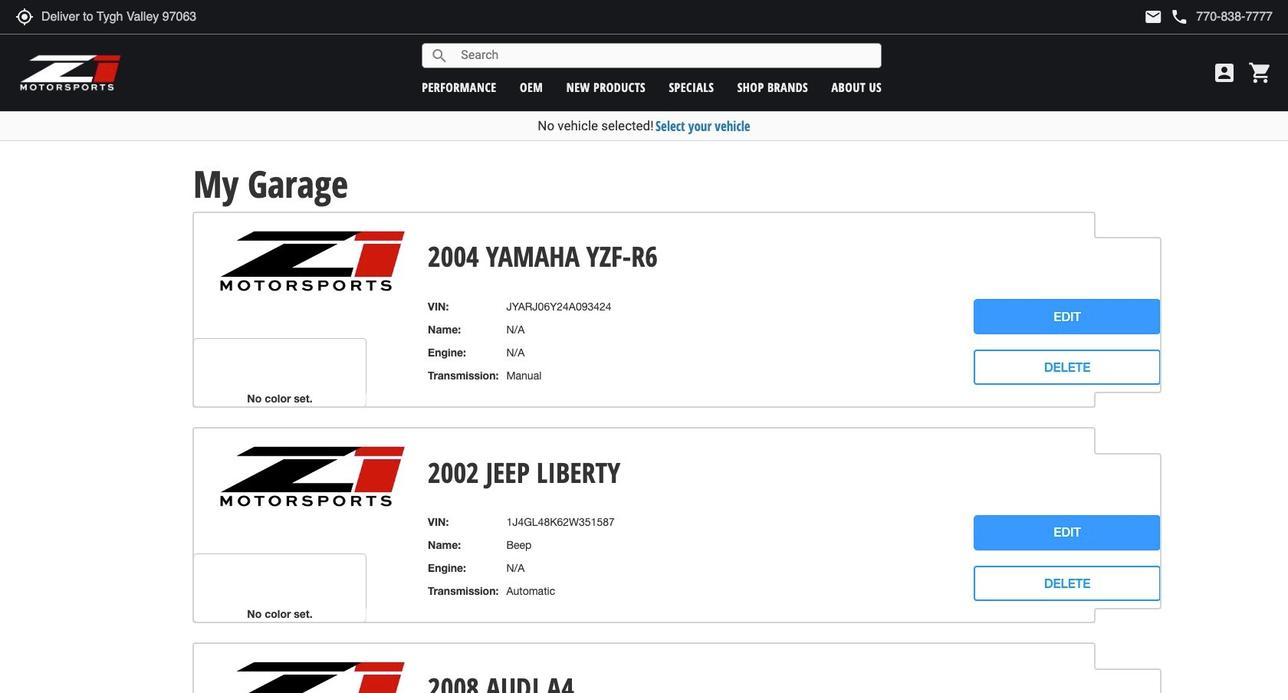 Task type: describe. For each thing, give the bounding box(es) containing it.
z1 motorsports logo image
[[19, 54, 122, 92]]

Search search field
[[449, 44, 881, 67]]



Task type: locate. For each thing, give the bounding box(es) containing it.
0 vertical spatial z1 image
[[219, 230, 407, 293]]

z1 image
[[219, 230, 407, 293], [219, 446, 407, 509], [219, 661, 407, 693]]

1 vertical spatial z1 image
[[219, 446, 407, 509]]

1 z1 image from the top
[[219, 230, 407, 293]]

2 z1 image from the top
[[219, 446, 407, 509]]

3 z1 image from the top
[[219, 661, 407, 693]]

2 vertical spatial z1 image
[[219, 661, 407, 693]]



Task type: vqa. For each thing, say whether or not it's contained in the screenshot.
the z1 image
yes



